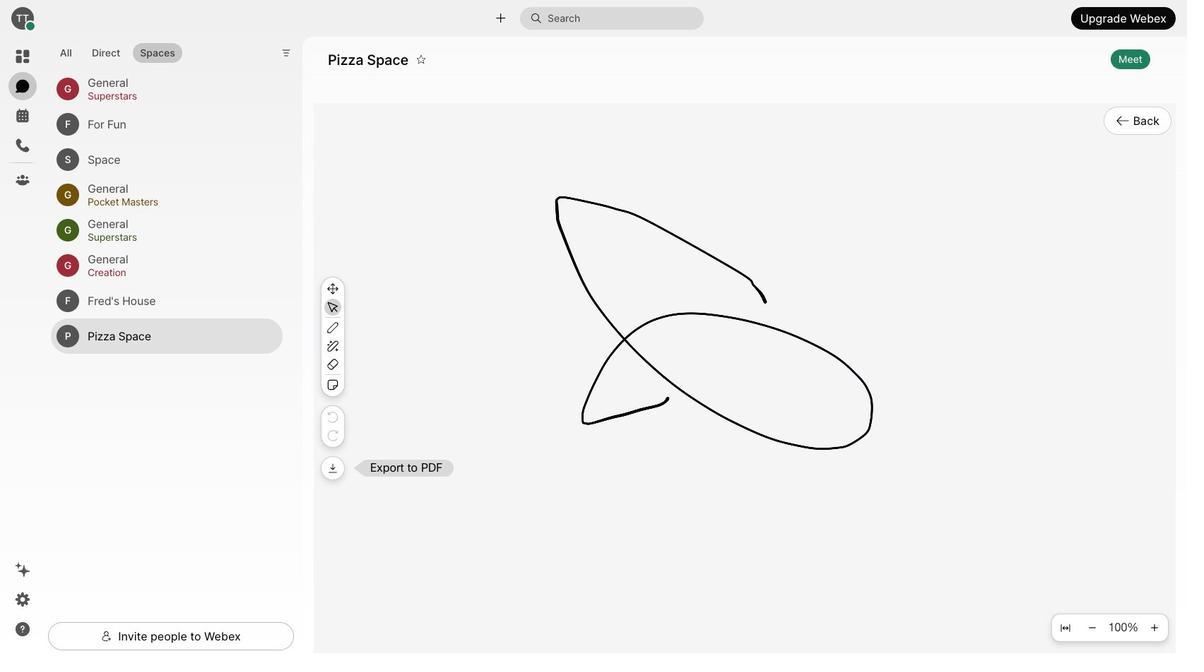 Task type: describe. For each thing, give the bounding box(es) containing it.
calls image
[[14, 137, 31, 154]]

superstars element for 2nd general list item from the bottom
[[88, 229, 266, 245]]

dashboard image
[[14, 48, 31, 65]]

pocket masters element
[[88, 194, 266, 210]]

webex tab list
[[8, 42, 37, 194]]

back image
[[1116, 114, 1130, 128]]

superstars element for first general list item from the top of the page
[[88, 88, 266, 104]]

teams, has no new notifications image
[[14, 172, 31, 189]]

0 vertical spatial wrapper image
[[26, 21, 35, 31]]

help image
[[14, 621, 31, 638]]

for fun list item
[[51, 106, 283, 142]]

pizza space list item
[[51, 319, 283, 354]]

messaging, has no new notifications image
[[14, 78, 31, 95]]

3 general list item from the top
[[51, 213, 283, 248]]

wrapper image
[[531, 13, 548, 24]]

add to favorites image
[[416, 48, 426, 71]]



Task type: vqa. For each thing, say whether or not it's contained in the screenshot.
'Michigan, Notifications are muted for this space' list item at left
no



Task type: locate. For each thing, give the bounding box(es) containing it.
filter by image
[[281, 48, 292, 59]]

0 vertical spatial superstars element
[[88, 88, 266, 104]]

1 superstars element from the top
[[88, 88, 266, 104]]

fred's house list item
[[51, 283, 283, 319]]

1 vertical spatial superstars element
[[88, 229, 266, 245]]

1 general list item from the top
[[51, 71, 283, 106]]

2 superstars element from the top
[[88, 229, 266, 245]]

settings image
[[14, 592, 31, 609]]

0 horizontal spatial wrapper image
[[26, 21, 35, 31]]

general list item
[[51, 71, 283, 106], [51, 177, 283, 213], [51, 213, 283, 248], [51, 248, 283, 283]]

1 vertical spatial wrapper image
[[101, 631, 113, 643]]

space list item
[[51, 142, 283, 177]]

what's new image
[[14, 562, 31, 579]]

tab list
[[49, 35, 186, 67]]

4 general list item from the top
[[51, 248, 283, 283]]

2 general list item from the top
[[51, 177, 283, 213]]

superstars element up for fun list item at the left
[[88, 88, 266, 104]]

wrapper image
[[26, 21, 35, 31], [101, 631, 113, 643]]

1 horizontal spatial wrapper image
[[101, 631, 113, 643]]

creation element
[[88, 265, 266, 280]]

meetings image
[[14, 107, 31, 124]]

superstars element down pocket masters element
[[88, 229, 266, 245]]

navigation
[[0, 37, 45, 657]]

connect people image
[[494, 12, 508, 25]]

superstars element
[[88, 88, 266, 104], [88, 229, 266, 245]]



